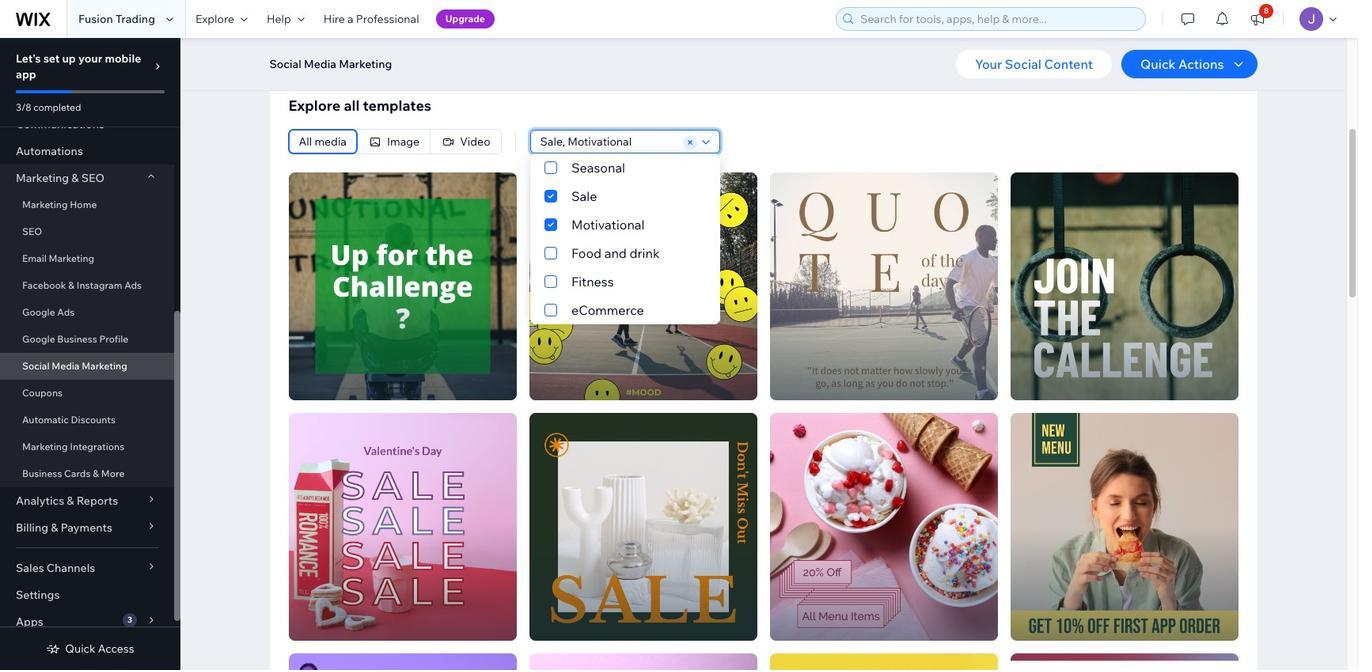 Task type: describe. For each thing, give the bounding box(es) containing it.
automatic
[[22, 414, 69, 426]]

billing & payments
[[16, 521, 112, 535]]

Seasonal checkbox
[[530, 154, 720, 182]]

sales channels
[[16, 561, 95, 575]]

all media button
[[288, 130, 357, 154]]

payments
[[61, 521, 112, 535]]

sales
[[16, 561, 44, 575]]

professional
[[356, 12, 419, 26]]

Motivational checkbox
[[530, 211, 720, 239]]

let's
[[16, 51, 41, 66]]

sidebar element
[[0, 0, 180, 670]]

social media marketing button
[[262, 52, 400, 76]]

3
[[127, 615, 132, 625]]

seasonal
[[571, 160, 625, 176]]

marketing down automatic
[[22, 441, 68, 453]]

sales channels button
[[0, 555, 174, 582]]

quick actions button
[[1121, 50, 1257, 78]]

& for seo
[[71, 171, 79, 185]]

sale
[[571, 188, 597, 204]]

your
[[78, 51, 102, 66]]

help button
[[257, 0, 314, 38]]

fusion
[[78, 12, 113, 26]]

marketing inside dropdown button
[[16, 171, 69, 185]]

marketing integrations
[[22, 441, 124, 453]]

google ads link
[[0, 299, 174, 326]]

0 vertical spatial ads
[[124, 279, 142, 291]]

all
[[344, 97, 360, 115]]

automatic discounts
[[22, 414, 116, 426]]

communications
[[16, 117, 105, 131]]

automations
[[16, 144, 83, 158]]

food
[[571, 245, 601, 261]]

media
[[315, 135, 347, 149]]

drink
[[629, 245, 659, 261]]

facebook & instagram ads
[[22, 279, 142, 291]]

image
[[387, 135, 420, 149]]

8 button
[[1240, 0, 1275, 38]]

templates
[[363, 97, 431, 115]]

Sale checkbox
[[530, 182, 720, 211]]

& inside business cards & more link
[[93, 468, 99, 480]]

up
[[62, 51, 76, 66]]

marketing home
[[22, 199, 97, 211]]

email marketing link
[[0, 245, 174, 272]]

social media marketing link
[[0, 353, 174, 380]]

channels
[[47, 561, 95, 575]]

ecommerce
[[571, 302, 644, 318]]

your social content
[[975, 56, 1093, 72]]

marketing home link
[[0, 192, 174, 218]]

8
[[1264, 6, 1269, 16]]

google business profile link
[[0, 326, 174, 353]]

& for reports
[[67, 494, 74, 508]]

fitness
[[571, 274, 613, 290]]

social for the 'social media marketing' button
[[269, 57, 301, 71]]

quick for quick actions
[[1140, 56, 1176, 72]]

communications button
[[0, 111, 174, 138]]

explore for explore
[[195, 12, 234, 26]]

business inside google business profile link
[[57, 333, 97, 345]]

marketing & seo button
[[0, 165, 174, 192]]

video button
[[431, 130, 501, 154]]

reports
[[77, 494, 118, 508]]

upgrade
[[445, 13, 485, 25]]

apps
[[16, 615, 43, 629]]

google ads
[[22, 306, 75, 318]]

more
[[101, 468, 125, 480]]

2 horizontal spatial social
[[1005, 56, 1042, 72]]

food and drink
[[571, 245, 659, 261]]

analytics & reports
[[16, 494, 118, 508]]

email
[[22, 252, 47, 264]]

quick actions
[[1140, 56, 1224, 72]]

your
[[975, 56, 1002, 72]]

mobile
[[105, 51, 141, 66]]

google business profile
[[22, 333, 128, 345]]

hire a professional link
[[314, 0, 429, 38]]

hire a professional
[[324, 12, 419, 26]]

explore for explore all templates
[[288, 97, 341, 115]]

trading
[[115, 12, 155, 26]]

settings
[[16, 588, 60, 602]]

motivational
[[571, 217, 644, 233]]

home
[[70, 199, 97, 211]]

video
[[460, 135, 490, 149]]

profile
[[99, 333, 128, 345]]

3/8 completed
[[16, 101, 81, 113]]

& for payments
[[51, 521, 58, 535]]

hire
[[324, 12, 345, 26]]



Task type: locate. For each thing, give the bounding box(es) containing it.
explore all templates
[[288, 97, 431, 115]]

media
[[304, 57, 336, 71], [52, 360, 80, 372]]

explore left help
[[195, 12, 234, 26]]

content
[[1044, 56, 1093, 72]]

& right facebook
[[68, 279, 75, 291]]

automatic discounts link
[[0, 407, 174, 434]]

explore
[[195, 12, 234, 26], [288, 97, 341, 115]]

help
[[267, 12, 291, 26]]

1 horizontal spatial social
[[269, 57, 301, 71]]

coupons link
[[0, 380, 174, 407]]

1 vertical spatial google
[[22, 333, 55, 345]]

coupons
[[22, 387, 63, 399]]

quick access button
[[46, 642, 134, 656]]

seo link
[[0, 218, 174, 245]]

google for google ads
[[22, 306, 55, 318]]

app
[[16, 67, 36, 82]]

All categories field
[[535, 131, 680, 153]]

instagram
[[77, 279, 122, 291]]

ads
[[124, 279, 142, 291], [57, 306, 75, 318]]

& inside the billing & payments popup button
[[51, 521, 58, 535]]

media down google business profile
[[52, 360, 80, 372]]

Search for tools, apps, help & more... field
[[856, 8, 1140, 30]]

list box
[[530, 154, 720, 324]]

social
[[1005, 56, 1042, 72], [269, 57, 301, 71], [22, 360, 50, 372]]

& left reports
[[67, 494, 74, 508]]

social media marketing down 'hire'
[[269, 57, 392, 71]]

business
[[57, 333, 97, 345], [22, 468, 62, 480]]

discounts
[[71, 414, 116, 426]]

quick
[[1140, 56, 1176, 72], [65, 642, 96, 656]]

settings link
[[0, 582, 174, 609]]

1 vertical spatial seo
[[22, 226, 42, 237]]

quick inside button
[[1140, 56, 1176, 72]]

1 horizontal spatial seo
[[81, 171, 105, 185]]

& up home
[[71, 171, 79, 185]]

media inside button
[[304, 57, 336, 71]]

& left more
[[93, 468, 99, 480]]

quick inside sidebar element
[[65, 642, 96, 656]]

marketing up facebook & instagram ads
[[49, 252, 94, 264]]

0 horizontal spatial seo
[[22, 226, 42, 237]]

1 horizontal spatial quick
[[1140, 56, 1176, 72]]

media for social media marketing link
[[52, 360, 80, 372]]

0 horizontal spatial media
[[52, 360, 80, 372]]

access
[[98, 642, 134, 656]]

& inside facebook & instagram ads link
[[68, 279, 75, 291]]

social up coupons
[[22, 360, 50, 372]]

facebook & instagram ads link
[[0, 272, 174, 299]]

social right your
[[1005, 56, 1042, 72]]

completed
[[33, 101, 81, 113]]

let's set up your mobile app
[[16, 51, 141, 82]]

0 vertical spatial quick
[[1140, 56, 1176, 72]]

seo up email
[[22, 226, 42, 237]]

eCommerce checkbox
[[530, 296, 720, 324]]

seo down the automations link
[[81, 171, 105, 185]]

1 google from the top
[[22, 306, 55, 318]]

social media marketing down google business profile
[[22, 360, 127, 372]]

social media marketing inside button
[[269, 57, 392, 71]]

0 horizontal spatial ads
[[57, 306, 75, 318]]

0 vertical spatial social media marketing
[[269, 57, 392, 71]]

set
[[43, 51, 60, 66]]

1 horizontal spatial social media marketing
[[269, 57, 392, 71]]

automations link
[[0, 138, 174, 165]]

cards
[[64, 468, 91, 480]]

business cards & more link
[[0, 461, 174, 488]]

1 horizontal spatial media
[[304, 57, 336, 71]]

ads right instagram
[[124, 279, 142, 291]]

& inside marketing & seo dropdown button
[[71, 171, 79, 185]]

upgrade button
[[436, 9, 495, 28]]

media inside sidebar element
[[52, 360, 80, 372]]

your social content button
[[956, 50, 1112, 78]]

1 horizontal spatial explore
[[288, 97, 341, 115]]

media down 'hire'
[[304, 57, 336, 71]]

and
[[604, 245, 626, 261]]

1 vertical spatial social media marketing
[[22, 360, 127, 372]]

2 google from the top
[[22, 333, 55, 345]]

1 vertical spatial media
[[52, 360, 80, 372]]

0 vertical spatial explore
[[195, 12, 234, 26]]

all
[[299, 135, 312, 149]]

0 horizontal spatial social
[[22, 360, 50, 372]]

&
[[71, 171, 79, 185], [68, 279, 75, 291], [93, 468, 99, 480], [67, 494, 74, 508], [51, 521, 58, 535]]

social down help button
[[269, 57, 301, 71]]

marketing & seo
[[16, 171, 105, 185]]

integrations
[[70, 441, 124, 453]]

marketing inside button
[[339, 57, 392, 71]]

billing
[[16, 521, 48, 535]]

Food and drink checkbox
[[530, 239, 720, 268]]

all media
[[299, 135, 347, 149]]

google down facebook
[[22, 306, 55, 318]]

3/8
[[16, 101, 31, 113]]

social media marketing for the 'social media marketing' button
[[269, 57, 392, 71]]

seo inside dropdown button
[[81, 171, 105, 185]]

social inside sidebar element
[[22, 360, 50, 372]]

social media marketing inside social media marketing link
[[22, 360, 127, 372]]

& inside the analytics & reports popup button
[[67, 494, 74, 508]]

marketing
[[339, 57, 392, 71], [16, 171, 69, 185], [22, 199, 68, 211], [49, 252, 94, 264], [82, 360, 127, 372], [22, 441, 68, 453]]

facebook
[[22, 279, 66, 291]]

analytics
[[16, 494, 64, 508]]

marketing down profile
[[82, 360, 127, 372]]

list box containing seasonal
[[530, 154, 720, 324]]

& right billing
[[51, 521, 58, 535]]

1 vertical spatial business
[[22, 468, 62, 480]]

social media marketing for social media marketing link
[[22, 360, 127, 372]]

1 horizontal spatial ads
[[124, 279, 142, 291]]

explore up all media
[[288, 97, 341, 115]]

0 vertical spatial google
[[22, 306, 55, 318]]

quick left "actions"
[[1140, 56, 1176, 72]]

google down google ads
[[22, 333, 55, 345]]

1 vertical spatial quick
[[65, 642, 96, 656]]

0 horizontal spatial social media marketing
[[22, 360, 127, 372]]

quick access
[[65, 642, 134, 656]]

0 horizontal spatial explore
[[195, 12, 234, 26]]

marketing up explore all templates at left top
[[339, 57, 392, 71]]

0 vertical spatial media
[[304, 57, 336, 71]]

business up analytics
[[22, 468, 62, 480]]

analytics & reports button
[[0, 488, 174, 514]]

google
[[22, 306, 55, 318], [22, 333, 55, 345]]

0 horizontal spatial quick
[[65, 642, 96, 656]]

actions
[[1179, 56, 1224, 72]]

google for google business profile
[[22, 333, 55, 345]]

business inside business cards & more link
[[22, 468, 62, 480]]

social media marketing
[[269, 57, 392, 71], [22, 360, 127, 372]]

marketing down marketing & seo
[[22, 199, 68, 211]]

0 vertical spatial seo
[[81, 171, 105, 185]]

business down google ads link
[[57, 333, 97, 345]]

social for social media marketing link
[[22, 360, 50, 372]]

image button
[[358, 130, 430, 154]]

marketing integrations link
[[0, 434, 174, 461]]

seo
[[81, 171, 105, 185], [22, 226, 42, 237]]

business cards & more
[[22, 468, 125, 480]]

a
[[347, 12, 354, 26]]

quick for quick access
[[65, 642, 96, 656]]

billing & payments button
[[0, 514, 174, 541]]

marketing down automations
[[16, 171, 69, 185]]

& for instagram
[[68, 279, 75, 291]]

0 vertical spatial business
[[57, 333, 97, 345]]

1 vertical spatial explore
[[288, 97, 341, 115]]

Fitness checkbox
[[530, 268, 720, 296]]

quick left access
[[65, 642, 96, 656]]

media for the 'social media marketing' button
[[304, 57, 336, 71]]

fusion trading
[[78, 12, 155, 26]]

ads up google business profile
[[57, 306, 75, 318]]

1 vertical spatial ads
[[57, 306, 75, 318]]



Task type: vqa. For each thing, say whether or not it's contained in the screenshot.
AnyFile FREE
no



